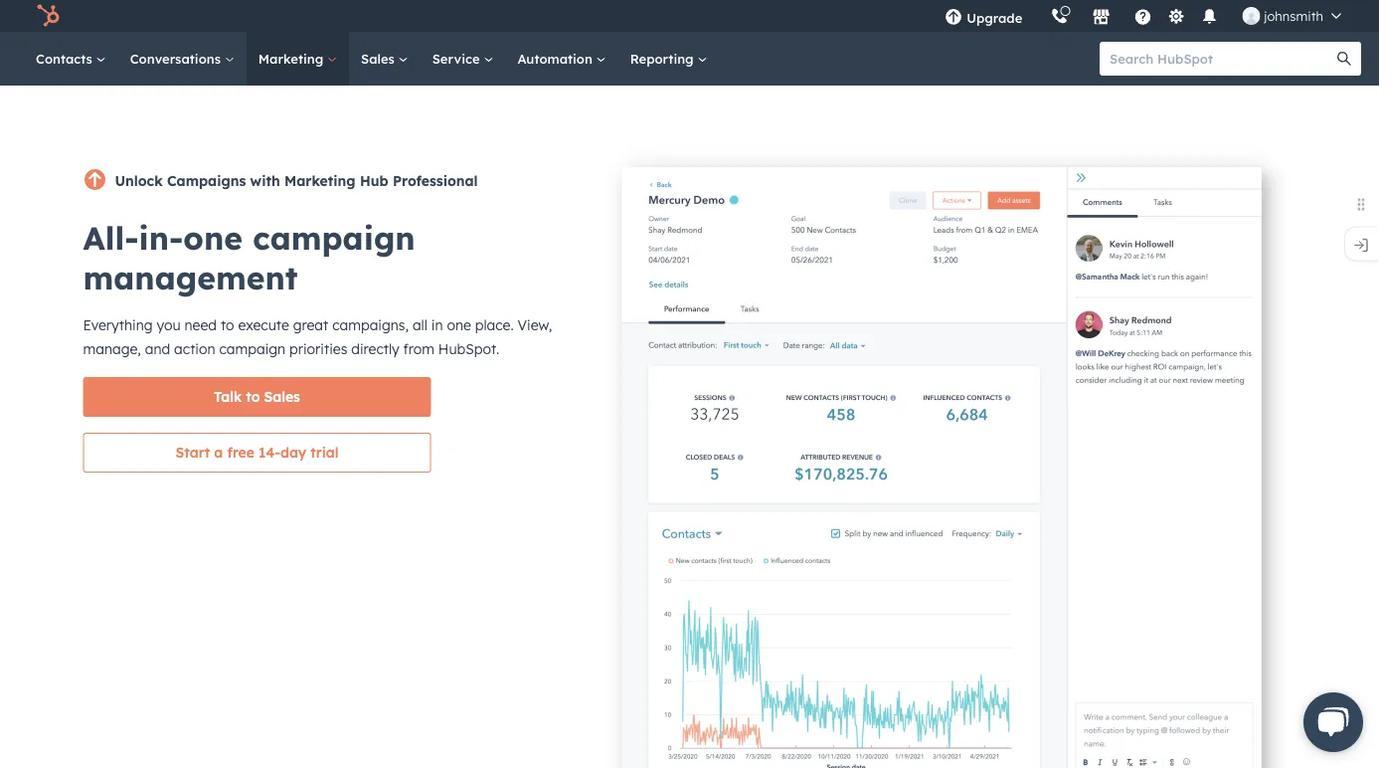 Task type: describe. For each thing, give the bounding box(es) containing it.
automation
[[518, 50, 597, 67]]

campaigns,
[[332, 316, 409, 334]]

campaign inside all-in-one campaign management
[[253, 218, 415, 258]]

execute
[[238, 316, 289, 334]]

hubspot link
[[24, 4, 75, 28]]

unlock
[[115, 172, 163, 190]]

upgrade
[[967, 9, 1023, 26]]

john smith image
[[1243, 7, 1261, 25]]

contacts
[[36, 50, 96, 67]]

settings link
[[1164, 5, 1189, 26]]

all-
[[83, 218, 139, 258]]

and
[[145, 340, 170, 358]]

great
[[293, 316, 329, 334]]

calling icon image
[[1051, 8, 1069, 26]]

hubspot image
[[36, 4, 60, 28]]

hub
[[360, 172, 389, 190]]

johnsmith button
[[1231, 0, 1354, 32]]

you
[[157, 316, 181, 334]]

menu containing johnsmith
[[931, 0, 1356, 32]]

start a free 14-day trial
[[176, 444, 339, 461]]

start a free 14-day trial button
[[83, 433, 431, 473]]

johnsmith
[[1265, 7, 1324, 24]]

Search HubSpot search field
[[1100, 42, 1344, 76]]

view,
[[518, 316, 552, 334]]

reporting
[[630, 50, 698, 67]]

talk to sales button
[[83, 377, 431, 417]]

14-
[[259, 444, 281, 461]]

calling icon button
[[1043, 3, 1077, 29]]

1 horizontal spatial sales
[[361, 50, 399, 67]]

a
[[214, 444, 223, 461]]

everything
[[83, 316, 153, 334]]

hubspot.
[[439, 340, 500, 358]]



Task type: vqa. For each thing, say whether or not it's contained in the screenshot.
middle Press to sort. image
no



Task type: locate. For each thing, give the bounding box(es) containing it.
everything you need to execute great campaigns, all in one place. view, manage, and action campaign priorities directly from hubspot.
[[83, 316, 552, 358]]

service
[[432, 50, 484, 67]]

all
[[413, 316, 428, 334]]

1 vertical spatial marketing
[[284, 172, 356, 190]]

campaign
[[253, 218, 415, 258], [219, 340, 286, 358]]

0 horizontal spatial sales
[[264, 388, 300, 405]]

0 horizontal spatial one
[[183, 218, 243, 258]]

sales inside button
[[264, 388, 300, 405]]

all-in-one campaign management
[[83, 218, 415, 297]]

0 horizontal spatial to
[[221, 316, 234, 334]]

in-
[[139, 218, 183, 258]]

1 vertical spatial sales
[[264, 388, 300, 405]]

0 vertical spatial marketing
[[258, 50, 327, 67]]

to right the talk
[[246, 388, 260, 405]]

sales left service
[[361, 50, 399, 67]]

notifications image
[[1201, 9, 1219, 27]]

sales right the talk
[[264, 388, 300, 405]]

to right need
[[221, 316, 234, 334]]

priorities
[[290, 340, 348, 358]]

marketing link
[[247, 32, 349, 86]]

help image
[[1134, 9, 1152, 27]]

one down campaigns
[[183, 218, 243, 258]]

0 vertical spatial sales
[[361, 50, 399, 67]]

one inside all-in-one campaign management
[[183, 218, 243, 258]]

directly
[[351, 340, 399, 358]]

0 vertical spatial to
[[221, 316, 234, 334]]

reporting link
[[619, 32, 720, 86]]

search button
[[1328, 42, 1362, 76]]

search image
[[1338, 52, 1352, 66]]

menu
[[931, 0, 1356, 32]]

conversations link
[[118, 32, 247, 86]]

with
[[250, 172, 280, 190]]

campaign down execute
[[219, 340, 286, 358]]

help button
[[1126, 0, 1160, 32]]

notifications button
[[1193, 0, 1227, 32]]

from
[[403, 340, 435, 358]]

sales
[[361, 50, 399, 67], [264, 388, 300, 405]]

need
[[185, 316, 217, 334]]

campaign down unlock campaigns with marketing hub professional
[[253, 218, 415, 258]]

day
[[281, 444, 307, 461]]

1 vertical spatial one
[[447, 316, 471, 334]]

marketplaces image
[[1093, 9, 1111, 27]]

contacts link
[[24, 32, 118, 86]]

0 vertical spatial one
[[183, 218, 243, 258]]

talk to sales
[[214, 388, 300, 405]]

place.
[[475, 316, 514, 334]]

one inside the everything you need to execute great campaigns, all in one place. view, manage, and action campaign priorities directly from hubspot.
[[447, 316, 471, 334]]

talk
[[214, 388, 242, 405]]

one
[[183, 218, 243, 258], [447, 316, 471, 334]]

automation link
[[506, 32, 619, 86]]

campaigns
[[167, 172, 246, 190]]

in
[[432, 316, 443, 334]]

upgrade image
[[945, 9, 963, 27]]

0 vertical spatial campaign
[[253, 218, 415, 258]]

manage,
[[83, 340, 141, 358]]

1 horizontal spatial to
[[246, 388, 260, 405]]

campaign inside the everything you need to execute great campaigns, all in one place. view, manage, and action campaign priorities directly from hubspot.
[[219, 340, 286, 358]]

to inside the everything you need to execute great campaigns, all in one place. view, manage, and action campaign priorities directly from hubspot.
[[221, 316, 234, 334]]

sales link
[[349, 32, 420, 86]]

marketing left the sales link
[[258, 50, 327, 67]]

one right the in
[[447, 316, 471, 334]]

management
[[83, 258, 298, 297]]

marketplaces button
[[1081, 0, 1122, 32]]

conversations
[[130, 50, 225, 67]]

trial
[[311, 444, 339, 461]]

service link
[[420, 32, 506, 86]]

1 vertical spatial to
[[246, 388, 260, 405]]

professional
[[393, 172, 478, 190]]

to
[[221, 316, 234, 334], [246, 388, 260, 405]]

action
[[174, 340, 215, 358]]

settings image
[[1168, 8, 1186, 26]]

1 vertical spatial campaign
[[219, 340, 286, 358]]

marketing left hub
[[284, 172, 356, 190]]

chat widget region
[[1272, 673, 1380, 768]]

free
[[227, 444, 255, 461]]

1 horizontal spatial one
[[447, 316, 471, 334]]

start
[[176, 444, 210, 461]]

marketing
[[258, 50, 327, 67], [284, 172, 356, 190]]

to inside button
[[246, 388, 260, 405]]

unlock campaigns with marketing hub professional
[[115, 172, 478, 190]]



